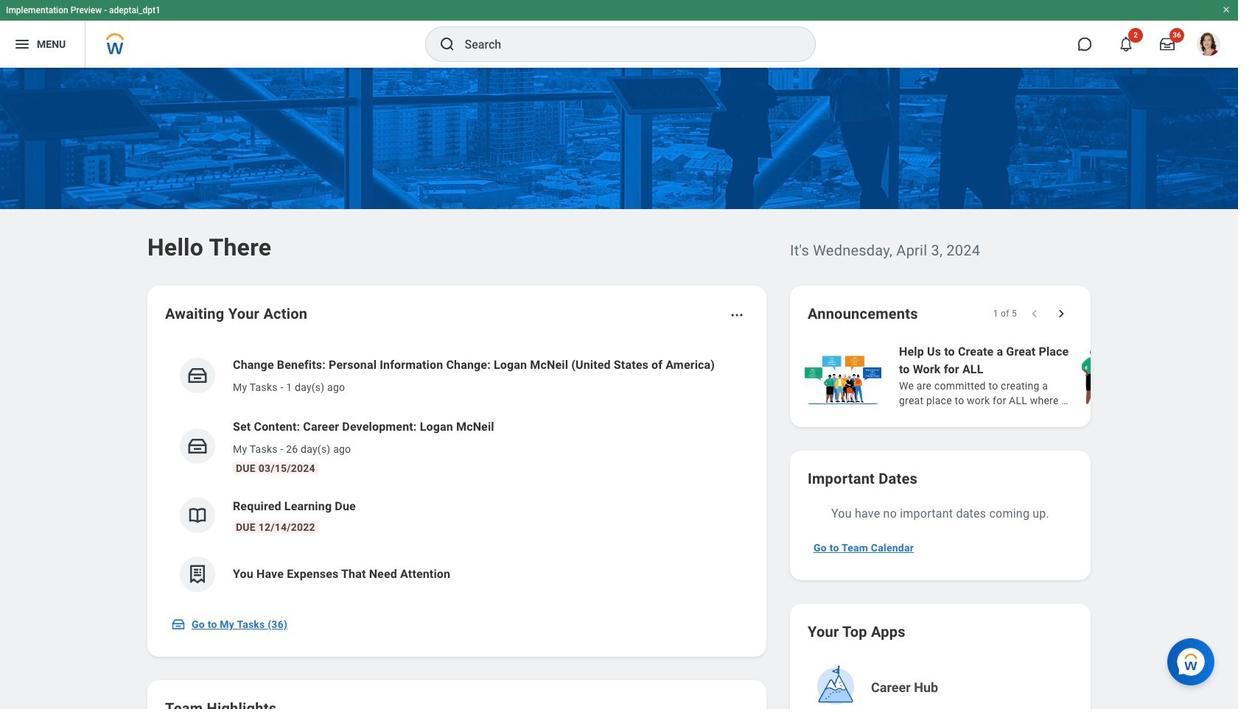 Task type: describe. For each thing, give the bounding box(es) containing it.
Search Workday  search field
[[465, 28, 785, 60]]

chevron left small image
[[1028, 307, 1042, 321]]

justify image
[[13, 35, 31, 53]]

inbox large image
[[1160, 37, 1175, 52]]

1 inbox image from the top
[[186, 365, 209, 387]]

1 horizontal spatial list
[[802, 342, 1238, 410]]

dashboard expenses image
[[186, 564, 209, 586]]

2 inbox image from the top
[[186, 436, 209, 458]]

close environment banner image
[[1222, 5, 1231, 14]]

book open image
[[186, 505, 209, 527]]

inbox image
[[171, 618, 186, 632]]

search image
[[438, 35, 456, 53]]



Task type: vqa. For each thing, say whether or not it's contained in the screenshot.
top inbox image
yes



Task type: locate. For each thing, give the bounding box(es) containing it.
list
[[802, 342, 1238, 410], [165, 345, 749, 604]]

inbox image
[[186, 365, 209, 387], [186, 436, 209, 458]]

profile logan mcneil image
[[1197, 32, 1221, 59]]

notifications large image
[[1119, 37, 1134, 52]]

0 vertical spatial inbox image
[[186, 365, 209, 387]]

chevron right small image
[[1054, 307, 1069, 321]]

1 vertical spatial inbox image
[[186, 436, 209, 458]]

status
[[993, 308, 1017, 320]]

banner
[[0, 0, 1238, 68]]

0 horizontal spatial list
[[165, 345, 749, 604]]

related actions image
[[730, 308, 744, 323]]

main content
[[0, 68, 1238, 710]]



